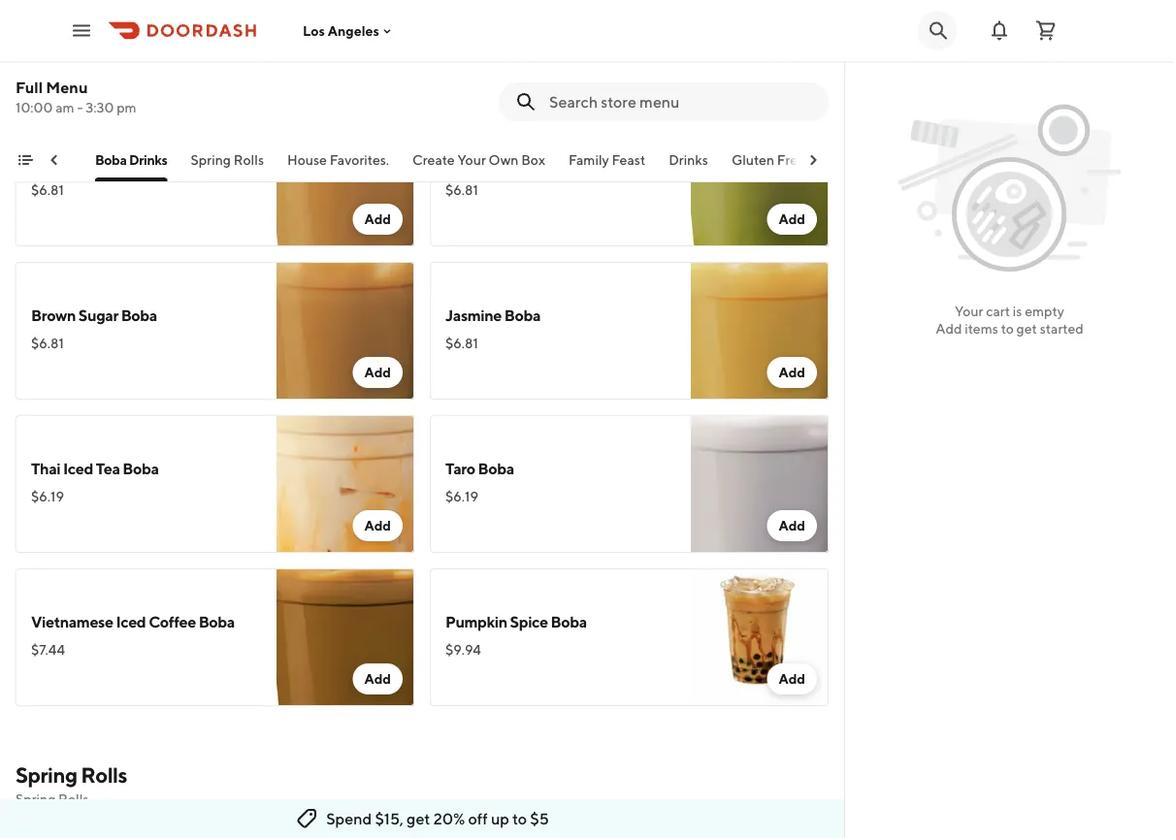 Task type: locate. For each thing, give the bounding box(es) containing it.
gluten free desserts
[[732, 152, 862, 168]]

menu
[[46, 78, 88, 97]]

drinks
[[69, 47, 129, 72], [51, 75, 90, 91], [129, 152, 168, 168], [669, 152, 709, 168]]

coffee
[[149, 613, 196, 631]]

pumpkin spice boba image
[[691, 569, 829, 706]]

drinks button
[[669, 150, 709, 181]]

add button for jasmine boba
[[767, 357, 817, 388]]

1 vertical spatial spring
[[16, 763, 77, 788]]

add for brown sugar boba
[[364, 364, 391, 380]]

0 horizontal spatial your
[[458, 152, 486, 168]]

0 vertical spatial get
[[1016, 321, 1037, 337]]

items
[[965, 321, 998, 337]]

0 horizontal spatial get
[[407, 810, 430, 828]]

$9.94
[[445, 642, 481, 658]]

add for pumpkin spice boba
[[779, 671, 805, 687]]

empty
[[1025, 303, 1064, 319]]

1 vertical spatial rolls
[[81, 763, 127, 788]]

to right up
[[512, 810, 527, 828]]

tofu spring roll image
[[277, 825, 414, 838]]

get
[[1016, 321, 1037, 337], [407, 810, 430, 828]]

$6.81
[[31, 182, 64, 198], [445, 182, 478, 198], [31, 335, 64, 351], [445, 335, 478, 351]]

rolls
[[234, 152, 264, 168], [81, 763, 127, 788], [58, 791, 89, 807]]

house favorites.
[[288, 152, 390, 168]]

1 horizontal spatial to
[[1001, 321, 1014, 337]]

0 vertical spatial to
[[1001, 321, 1014, 337]]

your up items
[[955, 303, 983, 319]]

2 $6.19 from the left
[[445, 489, 478, 505]]

iced left the tea at bottom left
[[63, 459, 93, 478]]

to down cart
[[1001, 321, 1014, 337]]

vietnamese iced coffee boba
[[31, 613, 235, 631]]

iced
[[63, 459, 93, 478], [116, 613, 146, 631]]

add
[[364, 211, 391, 227], [779, 211, 805, 227], [936, 321, 962, 337], [364, 364, 391, 380], [779, 364, 805, 380], [364, 518, 391, 534], [779, 518, 805, 534], [364, 671, 391, 687], [779, 671, 805, 687]]

0 vertical spatial rolls
[[234, 152, 264, 168]]

spring inside spring rolls button
[[191, 152, 231, 168]]

1 horizontal spatial $6.19
[[445, 489, 478, 505]]

scroll menu navigation left image
[[47, 152, 62, 168]]

get down is
[[1016, 321, 1037, 337]]

to inside the your cart is empty add items to get started
[[1001, 321, 1014, 337]]

add button for brown sugar boba
[[353, 357, 403, 388]]

1 horizontal spatial your
[[955, 303, 983, 319]]

get right $15,
[[407, 810, 430, 828]]

to
[[1001, 321, 1014, 337], [512, 810, 527, 828]]

0 vertical spatial iced
[[63, 459, 93, 478]]

0 horizontal spatial iced
[[63, 459, 93, 478]]

1 vertical spatial iced
[[116, 613, 146, 631]]

$6.81 down brown on the left of the page
[[31, 335, 64, 351]]

$6.19
[[31, 489, 64, 505], [445, 489, 478, 505]]

drinks up the am
[[51, 75, 90, 91]]

$6.81 down jasmine
[[445, 335, 478, 351]]

full menu 10:00 am - 3:30 pm
[[16, 78, 136, 115]]

los
[[303, 23, 325, 39]]

$6.19 down thai
[[31, 489, 64, 505]]

cart
[[986, 303, 1010, 319]]

1 horizontal spatial get
[[1016, 321, 1037, 337]]

matcha
[[445, 153, 497, 171]]

thai
[[31, 459, 60, 478]]

0 vertical spatial spring
[[191, 152, 231, 168]]

add for taro boba
[[779, 518, 805, 534]]

$6.81 for matcha
[[445, 182, 478, 198]]

3:30
[[86, 99, 114, 115]]

your inside the your cart is empty add items to get started
[[955, 303, 983, 319]]

notification bell image
[[988, 19, 1011, 42]]

1 horizontal spatial iced
[[116, 613, 146, 631]]

is
[[1013, 303, 1022, 319]]

1 vertical spatial to
[[512, 810, 527, 828]]

$6.81 down chai
[[31, 182, 64, 198]]

chai
[[31, 153, 63, 171]]

your
[[458, 152, 486, 168], [955, 303, 983, 319]]

rolls inside button
[[234, 152, 264, 168]]

spring
[[191, 152, 231, 168], [16, 763, 77, 788], [16, 791, 56, 807]]

$6.19 down taro
[[445, 489, 478, 505]]

your left the own on the left of page
[[458, 152, 486, 168]]

jasmine boba image
[[691, 262, 829, 400]]

add inside the your cart is empty add items to get started
[[936, 321, 962, 337]]

boba drinks boba drinks
[[16, 47, 129, 91]]

$15,
[[375, 810, 404, 828]]

iced left the coffee at the bottom left
[[116, 613, 146, 631]]

rolls for spring rolls
[[234, 152, 264, 168]]

boba
[[16, 47, 65, 72], [16, 75, 48, 91], [95, 152, 127, 168], [66, 153, 102, 171], [500, 153, 536, 171], [121, 306, 157, 325], [504, 306, 540, 325], [123, 459, 159, 478], [478, 459, 514, 478], [199, 613, 235, 631], [551, 613, 587, 631]]

$6.81 down matcha
[[445, 182, 478, 198]]

0 horizontal spatial to
[[512, 810, 527, 828]]

matcha boba
[[445, 153, 536, 171]]

1 $6.19 from the left
[[31, 489, 64, 505]]

thai iced tea boba image
[[277, 415, 414, 553]]

own
[[489, 152, 519, 168]]

open menu image
[[70, 19, 93, 42]]

$6.81 for brown
[[31, 335, 64, 351]]

off
[[468, 810, 488, 828]]

add button for vietnamese iced coffee boba
[[353, 664, 403, 695]]

rolls for spring rolls spring rolls
[[81, 763, 127, 788]]

1 vertical spatial your
[[955, 303, 983, 319]]

chai boba image
[[277, 109, 414, 246]]

Item Search search field
[[549, 91, 813, 113]]

desserts
[[808, 152, 862, 168]]

pm
[[117, 99, 136, 115]]

get inside the your cart is empty add items to get started
[[1016, 321, 1037, 337]]

angeles
[[328, 23, 379, 39]]

feast
[[612, 152, 646, 168]]

0 vertical spatial your
[[458, 152, 486, 168]]

pumpkin
[[445, 613, 507, 631]]

0 horizontal spatial $6.19
[[31, 489, 64, 505]]

spring rolls
[[191, 152, 264, 168]]

add button
[[353, 204, 403, 235], [767, 204, 817, 235], [353, 357, 403, 388], [767, 357, 817, 388], [353, 510, 403, 541], [767, 510, 817, 541], [353, 664, 403, 695], [767, 664, 817, 695]]

am
[[56, 99, 74, 115]]



Task type: describe. For each thing, give the bounding box(es) containing it.
sugar
[[78, 306, 118, 325]]

brown sugar boba image
[[277, 262, 414, 400]]

thai iced tea boba
[[31, 459, 159, 478]]

spring rolls button
[[191, 150, 264, 181]]

house
[[288, 152, 327, 168]]

add button for pumpkin spice boba
[[767, 664, 817, 695]]

gluten
[[732, 152, 775, 168]]

jasmine
[[445, 306, 502, 325]]

spend $15, get 20% off up to $5
[[326, 810, 549, 828]]

house favorites. button
[[288, 150, 390, 181]]

add button for taro boba
[[767, 510, 817, 541]]

taro boba image
[[691, 415, 829, 553]]

scroll menu navigation right image
[[805, 152, 821, 168]]

your cart is empty add items to get started
[[936, 303, 1084, 337]]

show menu categories image
[[17, 152, 33, 168]]

drinks down the open menu image
[[69, 47, 129, 72]]

2 vertical spatial spring
[[16, 791, 56, 807]]

los angeles button
[[303, 23, 395, 39]]

box
[[522, 152, 546, 168]]

spring rolls spring rolls
[[16, 763, 127, 807]]

brown
[[31, 306, 76, 325]]

taro boba
[[445, 459, 514, 478]]

family feast
[[569, 152, 646, 168]]

add button for thai iced tea boba
[[353, 510, 403, 541]]

boba drinks
[[95, 152, 168, 168]]

to for items
[[1001, 321, 1014, 337]]

gluten free desserts button
[[732, 150, 862, 181]]

full
[[16, 78, 43, 97]]

free
[[778, 152, 806, 168]]

2 vertical spatial rolls
[[58, 791, 89, 807]]

favorites.
[[330, 152, 390, 168]]

matcha boba image
[[691, 109, 829, 246]]

$5
[[530, 810, 549, 828]]

spend
[[326, 810, 372, 828]]

iced for thai
[[63, 459, 93, 478]]

drinks down item search search field
[[669, 152, 709, 168]]

iced for vietnamese
[[116, 613, 146, 631]]

your inside 'button'
[[458, 152, 486, 168]]

family
[[569, 152, 610, 168]]

spring for spring rolls
[[191, 152, 231, 168]]

chai boba
[[31, 153, 102, 171]]

10:00
[[16, 99, 53, 115]]

0 items, open order cart image
[[1034, 19, 1058, 42]]

$6.19 for taro
[[445, 489, 478, 505]]

20%
[[433, 810, 465, 828]]

taro
[[445, 459, 475, 478]]

$6.19 for thai
[[31, 489, 64, 505]]

pumpkin spice boba
[[445, 613, 587, 631]]

create
[[413, 152, 455, 168]]

$7.44
[[31, 642, 65, 658]]

vietnamese
[[31, 613, 113, 631]]

add for jasmine boba
[[779, 364, 805, 380]]

$6.81 for jasmine
[[445, 335, 478, 351]]

add for vietnamese iced coffee boba
[[364, 671, 391, 687]]

$6.81 for chai
[[31, 182, 64, 198]]

spice
[[510, 613, 548, 631]]

drinks down pm at left
[[129, 152, 168, 168]]

started
[[1040, 321, 1084, 337]]

create your own box button
[[413, 150, 546, 181]]

family feast button
[[569, 150, 646, 181]]

brown sugar boba
[[31, 306, 157, 325]]

add for thai iced tea boba
[[364, 518, 391, 534]]

up
[[491, 810, 509, 828]]

to for up
[[512, 810, 527, 828]]

tea
[[96, 459, 120, 478]]

jasmine boba
[[445, 306, 540, 325]]

vietnamese iced coffee boba image
[[277, 569, 414, 706]]

-
[[77, 99, 83, 115]]

create your own box
[[413, 152, 546, 168]]

spring for spring rolls spring rolls
[[16, 763, 77, 788]]

1 vertical spatial get
[[407, 810, 430, 828]]

los angeles
[[303, 23, 379, 39]]



Task type: vqa. For each thing, say whether or not it's contained in the screenshot.
the Los Angeles at top left
yes



